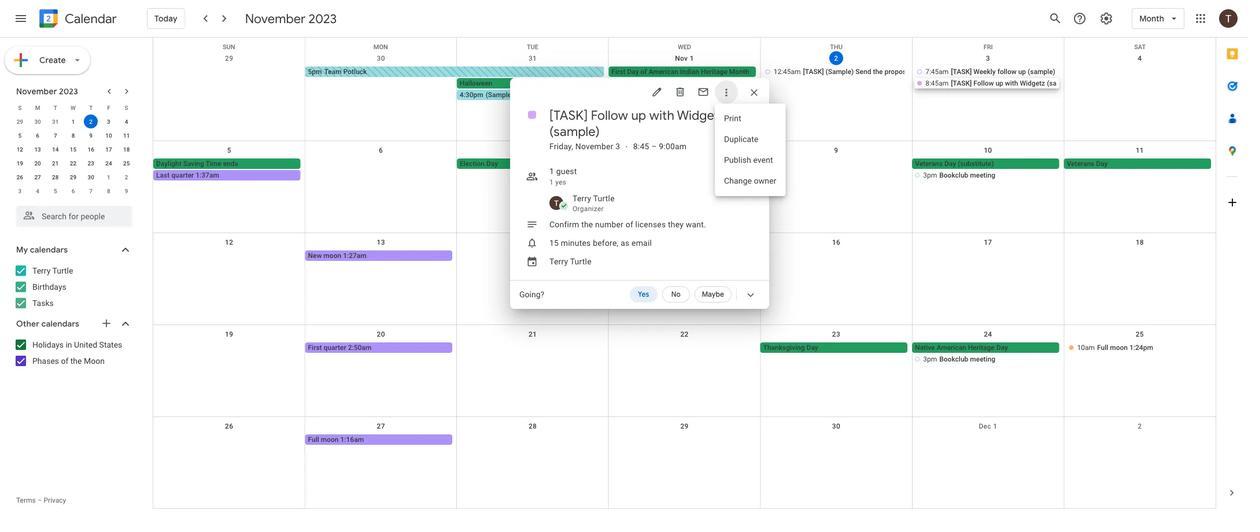 Task type: describe. For each thing, give the bounding box(es) containing it.
19 inside november 2023 grid
[[17, 160, 23, 167]]

the inside 5pm team potluck halloween 4:30pm (sample) meeting - final discussion about the deal
[[617, 91, 627, 99]]

native american heritage day button
[[912, 343, 1060, 353]]

quote
[[752, 79, 770, 87]]

tasks
[[32, 298, 54, 308]]

veterans day
[[1067, 160, 1108, 168]]

17 inside grid
[[984, 238, 993, 246]]

american inside button
[[937, 344, 967, 352]]

1 down w
[[72, 118, 75, 125]]

my calendars button
[[2, 241, 143, 259]]

calendar element
[[37, 7, 117, 32]]

30 inside october 30 element
[[34, 118, 41, 125]]

7:45am [task] weekly follow up (sample)
[[926, 68, 1056, 76]]

1 left guest
[[550, 166, 554, 176]]

13 inside grid
[[377, 238, 385, 246]]

0 vertical spatial november 2023
[[245, 10, 337, 27]]

december 3 element
[[13, 184, 27, 198]]

my
[[16, 245, 28, 255]]

december 8 element
[[102, 184, 116, 198]]

10am full moon 1:24pm
[[1078, 344, 1154, 352]]

30 inside '30' "element"
[[88, 174, 94, 181]]

22 element
[[66, 156, 80, 170]]

4:30pm
[[460, 91, 483, 99]]

send for pricing
[[700, 79, 716, 87]]

with inside cell
[[1005, 79, 1019, 87]]

24 inside grid
[[984, 330, 993, 338]]

election day button
[[457, 159, 604, 169]]

december 5 element
[[48, 184, 62, 198]]

28 element
[[48, 170, 62, 184]]

1:16am
[[340, 436, 364, 444]]

day for first day of american indian heritage month
[[627, 68, 639, 76]]

day for thanksgiving day
[[807, 344, 818, 352]]

10 element
[[102, 128, 116, 142]]

9 for sun
[[835, 146, 839, 154]]

11 element
[[120, 128, 133, 142]]

meeting
[[516, 91, 541, 99]]

quarter inside button
[[324, 344, 346, 352]]

december 2 element
[[120, 170, 133, 184]]

other calendars button
[[2, 315, 143, 333]]

december 1 element
[[102, 170, 116, 184]]

publish event
[[724, 155, 773, 165]]

14 element
[[48, 142, 62, 156]]

11 for sun
[[1136, 146, 1144, 154]]

29 element
[[66, 170, 80, 184]]

0 horizontal spatial –
[[37, 496, 42, 505]]

2 inside cell
[[89, 118, 93, 125]]

team
[[324, 68, 342, 76]]

delete event image
[[675, 86, 686, 98]]

december 6 element
[[66, 184, 80, 198]]

[task] for [task] (sample) send the proposal document
[[803, 68, 824, 76]]

deal
[[628, 91, 642, 99]]

native american heritage day
[[915, 344, 1008, 352]]

november inside [task] follow up with widgetz (sample) friday, november 3 ⋅ 8:45 – 9:00am
[[576, 141, 614, 151]]

3pm for native
[[923, 355, 937, 363]]

month inside popup button
[[1140, 13, 1165, 24]]

veterans for veterans day
[[1067, 160, 1095, 168]]

december 9 element
[[120, 184, 133, 198]]

daylight saving time ends button
[[153, 159, 301, 169]]

holidays
[[32, 340, 64, 349]]

quarter inside the "daylight saving time ends last quarter 1:37am"
[[171, 171, 194, 179]]

0 vertical spatial 7
[[54, 132, 57, 139]]

first quarter 2:50am button
[[305, 343, 452, 353]]

21 element
[[48, 156, 62, 170]]

(sample) inside 5pm team potluck halloween 4:30pm (sample) meeting - final discussion about the deal
[[486, 91, 514, 99]]

Search for people text field
[[23, 206, 125, 227]]

8:45
[[633, 141, 649, 151]]

time
[[206, 160, 221, 168]]

veterans day button
[[1064, 159, 1212, 169]]

1 horizontal spatial terry turtle
[[550, 257, 592, 266]]

cell containing 7:45am
[[912, 67, 1075, 101]]

1 vertical spatial (sample)
[[1047, 79, 1075, 87]]

send for proposal
[[856, 68, 872, 76]]

halloween button
[[457, 78, 604, 89]]

25 inside november 2023 grid
[[123, 160, 130, 167]]

1 left yes on the top left
[[550, 178, 554, 186]]

saving
[[183, 160, 204, 168]]

[task] for [task] follow up with widgetz (sample)
[[951, 79, 972, 87]]

discussion
[[562, 91, 596, 99]]

full inside button
[[308, 436, 319, 444]]

2 s from the left
[[125, 104, 128, 111]]

nov
[[675, 54, 688, 62]]

heritage inside button
[[701, 68, 728, 76]]

1 right nov
[[690, 54, 694, 62]]

6 for november 2023
[[36, 132, 39, 139]]

15 element
[[66, 142, 80, 156]]

calendar heading
[[62, 11, 117, 27]]

2 t from the left
[[89, 104, 93, 111]]

veterans day (substitute)
[[915, 160, 994, 168]]

main drawer image
[[14, 12, 28, 25]]

the down organizer
[[582, 220, 593, 229]]

16 inside 16 element
[[88, 146, 94, 153]]

licenses
[[636, 220, 666, 229]]

31 for nov 1
[[529, 54, 537, 62]]

daylight
[[156, 160, 181, 168]]

fri
[[984, 43, 993, 51]]

follow
[[998, 68, 1017, 76]]

day inside button
[[997, 344, 1008, 352]]

other calendars
[[16, 319, 79, 329]]

(sample) for [task] (sample) send the proposal document
[[826, 68, 854, 76]]

2 horizontal spatial up
[[1019, 68, 1026, 76]]

maybe
[[702, 290, 724, 299]]

day for veterans day
[[1097, 160, 1108, 168]]

1 horizontal spatial turtle
[[570, 257, 592, 266]]

indian
[[680, 68, 699, 76]]

phases
[[32, 356, 59, 366]]

privacy
[[44, 496, 66, 505]]

0 vertical spatial full
[[1098, 344, 1109, 352]]

privacy link
[[44, 496, 66, 505]]

follow inside [task] follow up with widgetz (sample) friday, november 3 ⋅ 8:45 – 9:00am
[[591, 107, 628, 123]]

weekly
[[974, 68, 996, 76]]

today button
[[147, 5, 185, 32]]

dec 1
[[979, 422, 998, 430]]

confirm
[[550, 220, 579, 229]]

as
[[621, 238, 630, 248]]

cell containing first day of american indian heritage month
[[609, 67, 770, 101]]

1 s from the left
[[18, 104, 22, 111]]

maybe button
[[695, 286, 732, 303]]

no button
[[662, 286, 690, 303]]

(sample) for up
[[1028, 68, 1056, 76]]

wed
[[678, 43, 691, 51]]

21 inside grid
[[529, 330, 537, 338]]

organizer
[[573, 205, 604, 213]]

10am
[[1078, 344, 1095, 352]]

23 element
[[84, 156, 98, 170]]

30 element
[[84, 170, 98, 184]]

turtle inside terry turtle organizer
[[593, 194, 615, 203]]

first for first day of american indian heritage month
[[612, 68, 626, 76]]

my calendars
[[16, 245, 68, 255]]

8:45am
[[926, 79, 949, 87]]

f
[[107, 104, 110, 111]]

4 for 1
[[125, 118, 128, 125]]

terry turtle, attending, organizer tree item
[[533, 191, 769, 215]]

first for first quarter 2:50am
[[308, 344, 322, 352]]

(sample) for [task] (sample) send the pricing quote
[[670, 79, 699, 87]]

settings menu image
[[1100, 12, 1114, 25]]

18 element
[[120, 142, 133, 156]]

new
[[308, 252, 322, 260]]

2:50am
[[348, 344, 372, 352]]

create button
[[5, 46, 90, 74]]

tue
[[527, 43, 539, 51]]

4 for nov 1
[[1138, 54, 1142, 62]]

october 29 element
[[13, 115, 27, 128]]

thanksgiving day
[[764, 344, 818, 352]]

1 vertical spatial moon
[[1110, 344, 1128, 352]]

⋅
[[625, 141, 629, 151]]

[task] inside [task] follow up with widgetz (sample) friday, november 3 ⋅ 8:45 – 9:00am
[[550, 107, 588, 123]]

turtle inside my calendars list
[[52, 266, 73, 275]]

december 4 element
[[31, 184, 45, 198]]

0 horizontal spatial november 2023
[[16, 86, 78, 97]]

1 horizontal spatial 20
[[377, 330, 385, 338]]

1 vertical spatial 14
[[529, 238, 537, 246]]

thanksgiving day button
[[761, 343, 908, 353]]

12:45am
[[774, 68, 801, 76]]

terms link
[[16, 496, 36, 505]]

1 horizontal spatial of
[[626, 220, 634, 229]]

0 vertical spatial 23
[[88, 160, 94, 167]]

daylight saving time ends last quarter 1:37am
[[156, 160, 238, 179]]

1 horizontal spatial 19
[[225, 330, 233, 338]]

18 inside 18 element
[[123, 146, 130, 153]]

thanksgiving
[[764, 344, 805, 352]]

11 for november 2023
[[123, 132, 130, 139]]

email event details image
[[698, 86, 709, 98]]

election
[[460, 160, 485, 168]]

friday,
[[550, 141, 573, 151]]

1:45pm
[[622, 79, 646, 87]]

veterans for veterans day (substitute)
[[915, 160, 943, 168]]

8 for sun
[[683, 146, 687, 154]]

october 31 element
[[48, 115, 62, 128]]

going?
[[520, 290, 544, 299]]

15 minutes before, as email
[[550, 238, 652, 248]]

today
[[154, 13, 177, 24]]

28 for dec 1
[[529, 422, 537, 430]]

25 element
[[120, 156, 133, 170]]

first day of american indian heritage month button
[[609, 67, 756, 77]]

of inside other calendars list
[[61, 356, 68, 366]]

confirm the number of licenses they want.
[[550, 220, 706, 229]]

1 up december 8 element
[[107, 174, 110, 181]]

8:45am [task] follow up with widgetz (sample)
[[926, 79, 1075, 87]]

before,
[[593, 238, 619, 248]]

minutes
[[561, 238, 591, 248]]

pricing
[[729, 79, 751, 87]]

5 for sun
[[227, 146, 231, 154]]

sat
[[1135, 43, 1146, 51]]

15 for 15
[[70, 146, 76, 153]]

1 horizontal spatial november
[[245, 10, 306, 27]]

the left proposal
[[873, 68, 883, 76]]

2 cell
[[82, 115, 100, 128]]

moon
[[84, 356, 105, 366]]

cell containing native american heritage day
[[912, 343, 1064, 366]]

27 element
[[31, 170, 45, 184]]

w
[[71, 104, 76, 111]]

12 inside grid
[[225, 238, 233, 246]]

first quarter 2:50am
[[308, 344, 372, 352]]

1 horizontal spatial 18
[[1136, 238, 1144, 246]]

0 horizontal spatial november
[[16, 86, 57, 97]]

9 inside december 9 element
[[125, 187, 128, 194]]

moon for 16
[[324, 252, 341, 260]]

8 inside december 8 element
[[107, 187, 110, 194]]

other calendars list
[[2, 336, 143, 370]]



Task type: vqa. For each thing, say whether or not it's contained in the screenshot.
the quarter within Daylight Saving Time ends Last quarter 1:37am
yes



Task type: locate. For each thing, give the bounding box(es) containing it.
19 element
[[13, 156, 27, 170]]

1:27am
[[343, 252, 367, 260]]

0 horizontal spatial 15
[[70, 146, 76, 153]]

1 vertical spatial 10
[[984, 146, 993, 154]]

4 down sat
[[1138, 54, 1142, 62]]

24
[[105, 160, 112, 167], [984, 330, 993, 338]]

day
[[627, 68, 639, 76], [487, 160, 498, 168], [945, 160, 956, 168], [1097, 160, 1108, 168], [807, 344, 818, 352], [997, 344, 1008, 352]]

full left the 1:16am
[[308, 436, 319, 444]]

send inside cell
[[700, 79, 716, 87]]

0 vertical spatial (sample)
[[826, 68, 854, 76]]

about
[[597, 91, 615, 99]]

up down follow
[[996, 79, 1004, 87]]

1 vertical spatial 2023
[[59, 86, 78, 97]]

10 inside grid
[[984, 146, 993, 154]]

1 horizontal spatial 22
[[681, 330, 689, 338]]

6 inside grid
[[379, 146, 383, 154]]

20 inside row group
[[34, 160, 41, 167]]

1 vertical spatial quarter
[[324, 344, 346, 352]]

with inside [task] follow up with widgetz (sample) friday, november 3 ⋅ 8:45 – 9:00am
[[650, 107, 675, 123]]

s
[[18, 104, 22, 111], [125, 104, 128, 111]]

10 for sun
[[984, 146, 993, 154]]

send
[[856, 68, 872, 76], [700, 79, 716, 87]]

9
[[89, 132, 93, 139], [835, 146, 839, 154], [125, 187, 128, 194]]

month
[[1140, 13, 1165, 24], [729, 68, 750, 76]]

0 vertical spatial 28
[[52, 174, 59, 181]]

day inside 'button'
[[487, 160, 498, 168]]

5 for november 2023
[[18, 132, 22, 139]]

0 horizontal spatial veterans
[[915, 160, 943, 168]]

0 vertical spatial 27
[[34, 174, 41, 181]]

moon right "new"
[[324, 252, 341, 260]]

10 inside 10 element
[[105, 132, 112, 139]]

terry up organizer
[[573, 194, 591, 203]]

2 vertical spatial (sample)
[[486, 91, 514, 99]]

3pm down veterans day (substitute)
[[923, 171, 937, 179]]

1 vertical spatial 3pm
[[923, 355, 937, 363]]

[task] left delete event image
[[648, 79, 669, 87]]

terry turtle inside my calendars list
[[32, 266, 73, 275]]

[task] right 12:45am
[[803, 68, 824, 76]]

1 vertical spatial 7
[[89, 187, 93, 194]]

1 vertical spatial 17
[[984, 238, 993, 246]]

3pm down native
[[923, 355, 937, 363]]

3pm bookclub meeting for day
[[923, 171, 996, 179]]

of down in
[[61, 356, 68, 366]]

1 vertical spatial 18
[[1136, 238, 1144, 246]]

december 7 element
[[84, 184, 98, 198]]

0 horizontal spatial 31
[[52, 118, 59, 125]]

27 up full moon 1:16am button
[[377, 422, 385, 430]]

document
[[914, 68, 945, 76]]

[task] right the 8:45am in the right of the page
[[951, 79, 972, 87]]

(sample)
[[826, 68, 854, 76], [670, 79, 699, 87], [486, 91, 514, 99]]

20 element
[[31, 156, 45, 170]]

month inside button
[[729, 68, 750, 76]]

1 horizontal spatial with
[[1005, 79, 1019, 87]]

10 up veterans day (substitute) button on the right of page
[[984, 146, 993, 154]]

16 inside grid
[[832, 238, 841, 246]]

grid containing 2
[[153, 38, 1216, 509]]

row containing 3
[[11, 184, 135, 198]]

– right terms link
[[37, 496, 42, 505]]

2023 up w
[[59, 86, 78, 97]]

1 bookclub from the top
[[940, 171, 969, 179]]

day inside row
[[627, 68, 639, 76]]

2 veterans from the left
[[1067, 160, 1095, 168]]

0 vertical spatial 16
[[88, 146, 94, 153]]

4
[[1138, 54, 1142, 62], [125, 118, 128, 125], [36, 187, 39, 194]]

1 horizontal spatial 13
[[377, 238, 385, 246]]

3 down 26 element
[[18, 187, 22, 194]]

terry
[[573, 194, 591, 203], [550, 257, 568, 266], [32, 266, 51, 275]]

cell containing daylight saving time ends
[[153, 159, 305, 182]]

0 vertical spatial 31
[[529, 54, 537, 62]]

2 vertical spatial of
[[61, 356, 68, 366]]

0 vertical spatial 22
[[70, 160, 76, 167]]

22 inside november 2023 grid
[[70, 160, 76, 167]]

1 vertical spatial of
[[626, 220, 634, 229]]

1 horizontal spatial up
[[996, 79, 1004, 87]]

2 vertical spatial 5
[[54, 187, 57, 194]]

22 down no button
[[681, 330, 689, 338]]

want.
[[686, 220, 706, 229]]

3 left ⋅
[[616, 141, 620, 151]]

0 horizontal spatial 8
[[72, 132, 75, 139]]

with down delete event image
[[650, 107, 675, 123]]

menu containing print
[[715, 104, 786, 196]]

terms – privacy
[[16, 496, 66, 505]]

publish
[[724, 155, 751, 165]]

halloween
[[460, 79, 493, 87]]

3 inside "element"
[[18, 187, 22, 194]]

grid
[[153, 38, 1216, 509]]

27 for 1
[[34, 174, 41, 181]]

0 horizontal spatial 26
[[17, 174, 23, 181]]

7 up 14 element
[[54, 132, 57, 139]]

bookclub
[[940, 171, 969, 179], [940, 355, 969, 363]]

terry turtle up birthdays
[[32, 266, 73, 275]]

0 vertical spatial quarter
[[171, 171, 194, 179]]

1 vertical spatial 20
[[377, 330, 385, 338]]

26 element
[[13, 170, 27, 184]]

3
[[986, 54, 990, 62], [107, 118, 110, 125], [616, 141, 620, 151], [18, 187, 22, 194]]

in
[[66, 340, 72, 349]]

6 for sun
[[379, 146, 383, 154]]

1 vertical spatial 3pm bookclub meeting
[[923, 355, 996, 363]]

4 up 11 element in the left top of the page
[[125, 118, 128, 125]]

14 up "21" element
[[52, 146, 59, 153]]

11 inside grid
[[1136, 146, 1144, 154]]

meeting for heritage
[[970, 355, 996, 363]]

widgetz down "7:45am [task] weekly follow up (sample)"
[[1020, 79, 1046, 87]]

1 vertical spatial 27
[[377, 422, 385, 430]]

3pm bookclub meeting for american
[[923, 355, 996, 363]]

4 inside grid
[[1138, 54, 1142, 62]]

cell containing veterans day (substitute)
[[912, 159, 1064, 182]]

19
[[17, 160, 23, 167], [225, 330, 233, 338]]

quarter down saving
[[171, 171, 194, 179]]

8
[[72, 132, 75, 139], [683, 146, 687, 154], [107, 187, 110, 194]]

28 inside grid
[[529, 422, 537, 430]]

0 vertical spatial 2023
[[309, 10, 337, 27]]

potluck
[[343, 68, 367, 76]]

calendars inside dropdown button
[[30, 245, 68, 255]]

12 element
[[13, 142, 27, 156]]

21 down going?
[[529, 330, 537, 338]]

0 horizontal spatial 19
[[17, 160, 23, 167]]

0 vertical spatial bookclub
[[940, 171, 969, 179]]

5 down 28 element
[[54, 187, 57, 194]]

row containing 2
[[153, 49, 1216, 141]]

american right native
[[937, 344, 967, 352]]

terry turtle down the minutes
[[550, 257, 592, 266]]

25 up 'december 2' element
[[123, 160, 130, 167]]

row group
[[11, 115, 135, 198]]

1 horizontal spatial 16
[[832, 238, 841, 246]]

1 guest 1 yes
[[550, 166, 577, 186]]

(sample) inside [task] follow up with widgetz (sample) friday, november 3 ⋅ 8:45 – 9:00am
[[550, 123, 600, 139]]

31 down "tue"
[[529, 54, 537, 62]]

3pm
[[923, 171, 937, 179], [923, 355, 937, 363]]

row containing 29
[[11, 115, 135, 128]]

number
[[595, 220, 624, 229]]

2 3pm from the top
[[923, 355, 937, 363]]

0 vertical spatial 15
[[70, 146, 76, 153]]

send left proposal
[[856, 68, 872, 76]]

quarter left 2:50am
[[324, 344, 346, 352]]

first
[[612, 68, 626, 76], [308, 344, 322, 352]]

2, today element
[[84, 115, 98, 128]]

terry turtle organizer
[[573, 194, 615, 213]]

26 inside row group
[[17, 174, 23, 181]]

0 horizontal spatial 2023
[[59, 86, 78, 97]]

1 3pm from the top
[[923, 171, 937, 179]]

5 inside row
[[54, 187, 57, 194]]

turtle up birthdays
[[52, 266, 73, 275]]

moon for 30
[[321, 436, 339, 444]]

7 inside "element"
[[89, 187, 93, 194]]

[task]
[[803, 68, 824, 76], [951, 68, 972, 76], [648, 79, 669, 87], [951, 79, 972, 87], [550, 107, 588, 123]]

moon left the 1:16am
[[321, 436, 339, 444]]

phases of the moon
[[32, 356, 105, 366]]

2 3pm bookclub meeting from the top
[[923, 355, 996, 363]]

widgetz inside cell
[[1020, 79, 1046, 87]]

12 inside row group
[[17, 146, 23, 153]]

terms
[[16, 496, 36, 505]]

with down follow
[[1005, 79, 1019, 87]]

0 horizontal spatial s
[[18, 104, 22, 111]]

3pm for veterans
[[923, 171, 937, 179]]

(sample) down halloween
[[486, 91, 514, 99]]

0 vertical spatial 19
[[17, 160, 23, 167]]

14 inside 14 element
[[52, 146, 59, 153]]

final
[[547, 91, 560, 99]]

5pm team potluck halloween 4:30pm (sample) meeting - final discussion about the deal
[[308, 68, 642, 99]]

2 bookclub from the top
[[940, 355, 969, 363]]

first inside cell
[[612, 68, 626, 76]]

united
[[74, 340, 97, 349]]

row
[[153, 38, 1216, 51], [153, 49, 1216, 141], [11, 101, 135, 115], [11, 115, 135, 128], [11, 128, 135, 142], [153, 141, 1216, 233], [11, 142, 135, 156], [11, 156, 135, 170], [11, 170, 135, 184], [11, 184, 135, 198], [153, 233, 1216, 325], [153, 325, 1216, 417], [153, 417, 1216, 509]]

24 up native american heritage day button
[[984, 330, 993, 338]]

1 right dec
[[993, 422, 998, 430]]

terry inside terry turtle organizer
[[573, 194, 591, 203]]

14
[[52, 146, 59, 153], [529, 238, 537, 246]]

21 down 14 element
[[52, 160, 59, 167]]

– inside [task] follow up with widgetz (sample) friday, november 3 ⋅ 8:45 – 9:00am
[[652, 141, 657, 151]]

1 horizontal spatial 14
[[529, 238, 537, 246]]

follow down about
[[591, 107, 628, 123]]

25
[[123, 160, 130, 167], [1136, 330, 1144, 338]]

17 inside row group
[[105, 146, 112, 153]]

0 vertical spatial moon
[[324, 252, 341, 260]]

5 up the 12 element
[[18, 132, 22, 139]]

0 horizontal spatial (sample)
[[486, 91, 514, 99]]

27 for dec 1
[[377, 422, 385, 430]]

moon left 1:24pm at the bottom of the page
[[1110, 344, 1128, 352]]

31 right october 30 element
[[52, 118, 59, 125]]

follow inside row
[[974, 79, 994, 87]]

3pm bookclub meeting down native american heritage day
[[923, 355, 996, 363]]

of inside button
[[641, 68, 647, 76]]

3 inside [task] follow up with widgetz (sample) friday, november 3 ⋅ 8:45 – 9:00am
[[616, 141, 620, 151]]

of up as
[[626, 220, 634, 229]]

31
[[529, 54, 537, 62], [52, 118, 59, 125]]

[task] for [task] (sample) send the pricing quote
[[648, 79, 669, 87]]

1 horizontal spatial s
[[125, 104, 128, 111]]

my calendars list
[[2, 262, 143, 312]]

cell
[[153, 67, 305, 101], [457, 67, 761, 101], [609, 67, 770, 101], [912, 67, 1075, 101], [1064, 67, 1216, 101], [153, 159, 305, 182], [305, 159, 457, 182], [609, 159, 761, 182], [761, 159, 912, 182], [912, 159, 1064, 182], [153, 251, 305, 262], [457, 251, 609, 262], [609, 251, 761, 262], [761, 251, 912, 262], [912, 251, 1064, 262], [1064, 251, 1216, 262], [153, 343, 305, 366], [457, 343, 609, 366], [609, 343, 761, 366], [912, 343, 1064, 366], [153, 435, 305, 446], [457, 435, 609, 446], [609, 435, 761, 446], [912, 435, 1064, 446], [1064, 435, 1216, 446]]

17 element
[[102, 142, 116, 156]]

full right 10am
[[1098, 344, 1109, 352]]

t up 'october 31' element
[[54, 104, 57, 111]]

2 horizontal spatial turtle
[[593, 194, 615, 203]]

2 horizontal spatial of
[[641, 68, 647, 76]]

0 horizontal spatial 17
[[105, 146, 112, 153]]

0 horizontal spatial american
[[649, 68, 679, 76]]

14 left the minutes
[[529, 238, 537, 246]]

menu
[[715, 104, 786, 196]]

0 vertical spatial of
[[641, 68, 647, 76]]

(sample) down first day of american indian heritage month button
[[670, 79, 699, 87]]

1 vertical spatial 15
[[550, 238, 559, 248]]

0 horizontal spatial t
[[54, 104, 57, 111]]

0 horizontal spatial follow
[[591, 107, 628, 123]]

tab list
[[1217, 38, 1249, 477]]

15 for 15 minutes before, as email
[[550, 238, 559, 248]]

up right follow
[[1019, 68, 1026, 76]]

12:45am [task] (sample) send the proposal document
[[774, 68, 945, 76]]

31 for 1
[[52, 118, 59, 125]]

day for election day
[[487, 160, 498, 168]]

(sample) down thu
[[826, 68, 854, 76]]

show additional actions image
[[745, 289, 757, 301]]

1 vertical spatial 16
[[832, 238, 841, 246]]

16 element
[[84, 142, 98, 156]]

13 up 20 element
[[34, 146, 41, 153]]

8 up 15 element
[[72, 132, 75, 139]]

1 vertical spatial 31
[[52, 118, 59, 125]]

last
[[156, 171, 170, 179]]

2 vertical spatial november
[[576, 141, 614, 151]]

None search field
[[0, 201, 143, 227]]

31 inside november 2023 grid
[[52, 118, 59, 125]]

1 vertical spatial full
[[308, 436, 319, 444]]

2 horizontal spatial terry
[[573, 194, 591, 203]]

23 up thanksgiving day button
[[832, 330, 841, 338]]

24 element
[[102, 156, 116, 170]]

heritage up 1:45pm [task] (sample) send the pricing quote
[[701, 68, 728, 76]]

first up 1:45pm
[[612, 68, 626, 76]]

2 horizontal spatial 9
[[835, 146, 839, 154]]

2 horizontal spatial 8
[[683, 146, 687, 154]]

10 for november 2023
[[105, 132, 112, 139]]

row group containing 29
[[11, 115, 135, 198]]

terry inside my calendars list
[[32, 266, 51, 275]]

0 horizontal spatial up
[[631, 107, 646, 123]]

first left 2:50am
[[308, 344, 322, 352]]

of
[[641, 68, 647, 76], [626, 220, 634, 229], [61, 356, 68, 366]]

25 up 1:24pm at the bottom of the page
[[1136, 330, 1144, 338]]

1:45pm [task] (sample) send the pricing quote
[[622, 79, 770, 87]]

1 horizontal spatial first
[[612, 68, 626, 76]]

[task] down discussion
[[550, 107, 588, 123]]

0 horizontal spatial 24
[[105, 160, 112, 167]]

31 inside grid
[[529, 54, 537, 62]]

9 for november 2023
[[89, 132, 93, 139]]

2023 up the 5pm
[[309, 10, 337, 27]]

0 vertical spatial meeting
[[970, 171, 996, 179]]

15 inside november 2023 grid
[[70, 146, 76, 153]]

dec
[[979, 422, 992, 430]]

– right 8:45
[[652, 141, 657, 151]]

meeting for (substitute)
[[970, 171, 996, 179]]

full
[[1098, 344, 1109, 352], [308, 436, 319, 444]]

calendars up in
[[41, 319, 79, 329]]

1 horizontal spatial terry
[[550, 257, 568, 266]]

heritage inside button
[[968, 344, 995, 352]]

6 inside row
[[72, 187, 75, 194]]

0 vertical spatial 21
[[52, 160, 59, 167]]

1 vertical spatial 8
[[683, 146, 687, 154]]

day for veterans day (substitute)
[[945, 160, 956, 168]]

row containing sun
[[153, 38, 1216, 51]]

american down nov
[[649, 68, 679, 76]]

7 down '30' "element"
[[89, 187, 93, 194]]

moon
[[324, 252, 341, 260], [1110, 344, 1128, 352], [321, 436, 339, 444]]

5 inside grid
[[227, 146, 231, 154]]

yes
[[556, 178, 567, 186]]

22 inside grid
[[681, 330, 689, 338]]

1 horizontal spatial 6
[[72, 187, 75, 194]]

0 horizontal spatial 20
[[34, 160, 41, 167]]

4 down 27 element at the left of the page
[[36, 187, 39, 194]]

20 up first quarter 2:50am button
[[377, 330, 385, 338]]

1 vertical spatial follow
[[591, 107, 628, 123]]

27 inside grid
[[377, 422, 385, 430]]

1 3pm bookclub meeting from the top
[[923, 171, 996, 179]]

21 inside "21" element
[[52, 160, 59, 167]]

26 for 1
[[17, 174, 23, 181]]

bookclub for day
[[940, 171, 969, 179]]

native
[[915, 344, 935, 352]]

change
[[724, 176, 752, 186]]

event
[[754, 155, 773, 165]]

widgetz down email event details image in the right of the page
[[677, 107, 726, 123]]

first day of american indian heritage month
[[612, 68, 750, 76]]

t up 2 cell
[[89, 104, 93, 111]]

0 vertical spatial 3pm bookclub meeting
[[923, 171, 996, 179]]

november 2023 grid
[[11, 101, 135, 198]]

(sample)
[[1028, 68, 1056, 76], [1047, 79, 1075, 87], [550, 123, 600, 139]]

1 vertical spatial 25
[[1136, 330, 1144, 338]]

0 vertical spatial month
[[1140, 13, 1165, 24]]

8 for november 2023
[[72, 132, 75, 139]]

26 inside grid
[[225, 422, 233, 430]]

terry down the minutes
[[550, 257, 568, 266]]

27 inside row group
[[34, 174, 41, 181]]

(sample) for widgetz
[[550, 123, 600, 139]]

0 horizontal spatial 25
[[123, 160, 130, 167]]

1 horizontal spatial 7
[[89, 187, 93, 194]]

1 horizontal spatial 23
[[832, 330, 841, 338]]

turtle up organizer
[[593, 194, 615, 203]]

5 up ends
[[227, 146, 231, 154]]

add other calendars image
[[101, 318, 112, 329]]

18
[[123, 146, 130, 153], [1136, 238, 1144, 246]]

3pm bookclub meeting down veterans day (substitute)
[[923, 171, 996, 179]]

8 right 8:45
[[683, 146, 687, 154]]

calendars for other calendars
[[41, 319, 79, 329]]

0 horizontal spatial 23
[[88, 160, 94, 167]]

2 vertical spatial 9
[[125, 187, 128, 194]]

the inside other calendars list
[[70, 356, 82, 366]]

11 up "veterans day" button
[[1136, 146, 1144, 154]]

22 up 29 element
[[70, 160, 76, 167]]

[task] for [task] weekly follow up (sample)
[[951, 68, 972, 76]]

calendars for my calendars
[[30, 245, 68, 255]]

0 vertical spatial 17
[[105, 146, 112, 153]]

nov 1
[[675, 54, 694, 62]]

the left pricing
[[718, 79, 728, 87]]

8 down december 1 element on the top
[[107, 187, 110, 194]]

1 vertical spatial 26
[[225, 422, 233, 430]]

1 horizontal spatial november 2023
[[245, 10, 337, 27]]

t
[[54, 104, 57, 111], [89, 104, 93, 111]]

24 inside row group
[[105, 160, 112, 167]]

3 up 10 element
[[107, 118, 110, 125]]

yes
[[638, 290, 649, 299]]

26 for dec 1
[[225, 422, 233, 430]]

27 down 20 element
[[34, 174, 41, 181]]

veterans inside cell
[[915, 160, 943, 168]]

heritage
[[701, 68, 728, 76], [968, 344, 995, 352]]

1 horizontal spatial quarter
[[324, 344, 346, 352]]

1 horizontal spatial 2023
[[309, 10, 337, 27]]

proposal
[[885, 68, 912, 76]]

calendars inside dropdown button
[[41, 319, 79, 329]]

1 vertical spatial meeting
[[970, 355, 996, 363]]

cell containing halloween
[[457, 67, 761, 101]]

up down deal
[[631, 107, 646, 123]]

9 inside grid
[[835, 146, 839, 154]]

bookclub for american
[[940, 355, 969, 363]]

1 vertical spatial american
[[937, 344, 967, 352]]

28 for 1
[[52, 174, 59, 181]]

october 30 element
[[31, 115, 45, 128]]

0 horizontal spatial month
[[729, 68, 750, 76]]

turtle
[[593, 194, 615, 203], [570, 257, 592, 266], [52, 266, 73, 275]]

1 horizontal spatial t
[[89, 104, 93, 111]]

0 horizontal spatial quarter
[[171, 171, 194, 179]]

10 up 17 element
[[105, 132, 112, 139]]

1 vertical spatial (sample)
[[670, 79, 699, 87]]

13 inside november 2023 grid
[[34, 146, 41, 153]]

change owner
[[724, 176, 777, 186]]

1:24pm
[[1130, 344, 1154, 352]]

13 element
[[31, 142, 45, 156]]

m
[[35, 104, 40, 111]]

the inside cell
[[718, 79, 728, 87]]

email
[[632, 238, 652, 248]]

1 vertical spatial 13
[[377, 238, 385, 246]]

0 horizontal spatial 7
[[54, 132, 57, 139]]

1 t from the left
[[54, 104, 57, 111]]

15 down confirm
[[550, 238, 559, 248]]

30
[[377, 54, 385, 62], [34, 118, 41, 125], [88, 174, 94, 181], [832, 422, 841, 430]]

terry up birthdays
[[32, 266, 51, 275]]

16
[[88, 146, 94, 153], [832, 238, 841, 246]]

1 vertical spatial calendars
[[41, 319, 79, 329]]

1 meeting from the top
[[970, 171, 996, 179]]

1 vertical spatial 4
[[125, 118, 128, 125]]

with
[[1005, 79, 1019, 87], [650, 107, 675, 123]]

0 vertical spatial 10
[[105, 132, 112, 139]]

1 veterans from the left
[[915, 160, 943, 168]]

0 horizontal spatial 12
[[17, 146, 23, 153]]

holidays in united states
[[32, 340, 122, 349]]

3 down fri
[[986, 54, 990, 62]]

meeting down veterans day (substitute) button on the right of page
[[970, 171, 996, 179]]

ends
[[223, 160, 238, 168]]

0 vertical spatial –
[[652, 141, 657, 151]]

5pm
[[308, 68, 322, 76]]

election day
[[460, 160, 498, 168]]

meeting down native american heritage day button
[[970, 355, 996, 363]]

28 inside 28 element
[[52, 174, 59, 181]]

bookclub down veterans day (substitute)
[[940, 171, 969, 179]]

widgetz inside [task] follow up with widgetz (sample) friday, november 3 ⋅ 8:45 – 9:00am
[[677, 107, 726, 123]]

veterans day (substitute) button
[[912, 159, 1060, 169]]

row containing s
[[11, 101, 135, 115]]

calendar
[[65, 11, 117, 27]]

s up october 29 element
[[18, 104, 22, 111]]

2 vertical spatial 4
[[36, 187, 39, 194]]

[task] follow up with widgetz (sample) heading
[[550, 107, 726, 139]]

the down holidays in united states
[[70, 356, 82, 366]]

month up pricing
[[729, 68, 750, 76]]

turtle down the minutes
[[570, 257, 592, 266]]

1 vertical spatial 23
[[832, 330, 841, 338]]

american inside button
[[649, 68, 679, 76]]

11 inside row group
[[123, 132, 130, 139]]

2 meeting from the top
[[970, 355, 996, 363]]

send down first day of american indian heritage month button
[[700, 79, 716, 87]]

26
[[17, 174, 23, 181], [225, 422, 233, 430]]

0 horizontal spatial first
[[308, 344, 322, 352]]

up inside [task] follow up with widgetz (sample) friday, november 3 ⋅ 8:45 – 9:00am
[[631, 107, 646, 123]]

23 up '30' "element"
[[88, 160, 94, 167]]

1 vertical spatial month
[[729, 68, 750, 76]]



